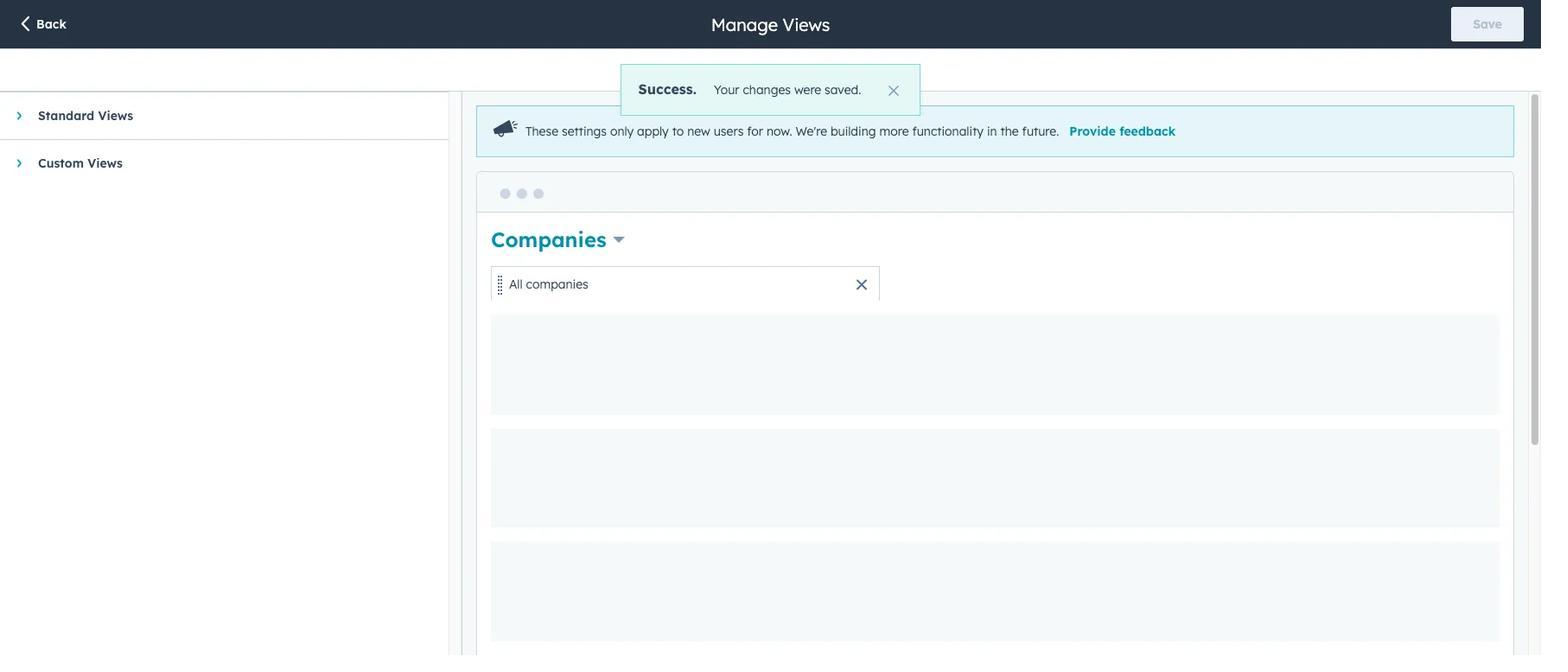 Task type: describe. For each thing, give the bounding box(es) containing it.
default
[[779, 62, 823, 78]]

more
[[880, 124, 909, 139]]

back
[[36, 16, 66, 32]]

these settings only apply to new users for now. we're building more functionality in the future.
[[526, 124, 1059, 139]]

standard views button
[[0, 92, 431, 139]]

default views
[[779, 62, 859, 78]]

success.
[[638, 80, 697, 98]]

views for custom views
[[87, 156, 123, 171]]

building
[[831, 124, 876, 139]]

manage
[[711, 13, 778, 35]]

caret image
[[17, 111, 21, 121]]

all companies button
[[491, 267, 880, 301]]

default views button
[[755, 49, 884, 91]]

views for default views
[[826, 62, 859, 78]]

your changes were saved.
[[714, 82, 861, 98]]

all views button
[[658, 49, 755, 91]]

success. alert
[[620, 64, 921, 116]]

all for all views
[[682, 62, 696, 78]]

save button
[[1452, 7, 1524, 41]]

users
[[714, 124, 744, 139]]

standard
[[38, 108, 94, 124]]

back link
[[17, 15, 66, 35]]

your
[[714, 82, 740, 98]]

provide feedback button
[[1070, 124, 1176, 139]]

saved.
[[825, 82, 861, 98]]

only
[[610, 124, 634, 139]]

apply
[[637, 124, 669, 139]]

for
[[747, 124, 763, 139]]

all views
[[682, 62, 730, 78]]

provide
[[1070, 124, 1116, 139]]



Task type: locate. For each thing, give the bounding box(es) containing it.
save
[[1473, 16, 1502, 32]]

0 vertical spatial views
[[783, 13, 830, 35]]

1 horizontal spatial all
[[682, 62, 696, 78]]

companies button
[[491, 225, 625, 255]]

1 views from the left
[[699, 62, 730, 78]]

now.
[[767, 124, 792, 139]]

changes
[[743, 82, 791, 98]]

feedback
[[1120, 124, 1176, 139]]

views up "default"
[[783, 13, 830, 35]]

the
[[1001, 124, 1019, 139]]

views
[[783, 13, 830, 35], [98, 108, 133, 124], [87, 156, 123, 171]]

caret image
[[17, 158, 21, 169]]

all up success.
[[682, 62, 696, 78]]

0 vertical spatial all
[[682, 62, 696, 78]]

were
[[794, 82, 821, 98]]

companies
[[491, 227, 607, 253]]

views
[[699, 62, 730, 78], [826, 62, 859, 78]]

views up your on the left top of page
[[699, 62, 730, 78]]

views inside button
[[826, 62, 859, 78]]

navigation
[[658, 49, 884, 92]]

views for standard views
[[98, 108, 133, 124]]

all for all companies
[[509, 277, 523, 292]]

all companies
[[509, 277, 589, 292]]

0 horizontal spatial all
[[509, 277, 523, 292]]

companies
[[526, 277, 589, 292]]

in
[[987, 124, 997, 139]]

1 vertical spatial all
[[509, 277, 523, 292]]

views up saved.
[[826, 62, 859, 78]]

new
[[687, 124, 710, 139]]

functionality
[[912, 124, 984, 139]]

we're
[[796, 124, 827, 139]]

page section element
[[0, 0, 1541, 48]]

manage views
[[711, 13, 830, 35]]

standard views
[[38, 108, 133, 124]]

views right custom
[[87, 156, 123, 171]]

custom views
[[38, 156, 123, 171]]

1 vertical spatial views
[[98, 108, 133, 124]]

views inside dropdown button
[[98, 108, 133, 124]]

future.
[[1022, 124, 1059, 139]]

close image
[[889, 86, 899, 96]]

all
[[682, 62, 696, 78], [509, 277, 523, 292]]

views inside "dropdown button"
[[87, 156, 123, 171]]

2 vertical spatial views
[[87, 156, 123, 171]]

settings
[[562, 124, 607, 139]]

views for all views
[[699, 62, 730, 78]]

views for manage views
[[783, 13, 830, 35]]

navigation containing all views
[[658, 49, 884, 92]]

2 views from the left
[[826, 62, 859, 78]]

views inside "page section" element
[[783, 13, 830, 35]]

views right standard
[[98, 108, 133, 124]]

to
[[672, 124, 684, 139]]

all left companies
[[509, 277, 523, 292]]

1 horizontal spatial views
[[826, 62, 859, 78]]

0 horizontal spatial views
[[699, 62, 730, 78]]

views inside button
[[699, 62, 730, 78]]

custom views button
[[0, 140, 431, 187]]

provide feedback
[[1070, 124, 1176, 139]]

these
[[526, 124, 558, 139]]

custom
[[38, 156, 84, 171]]



Task type: vqa. For each thing, say whether or not it's contained in the screenshot.
Search HubSpot search box
no



